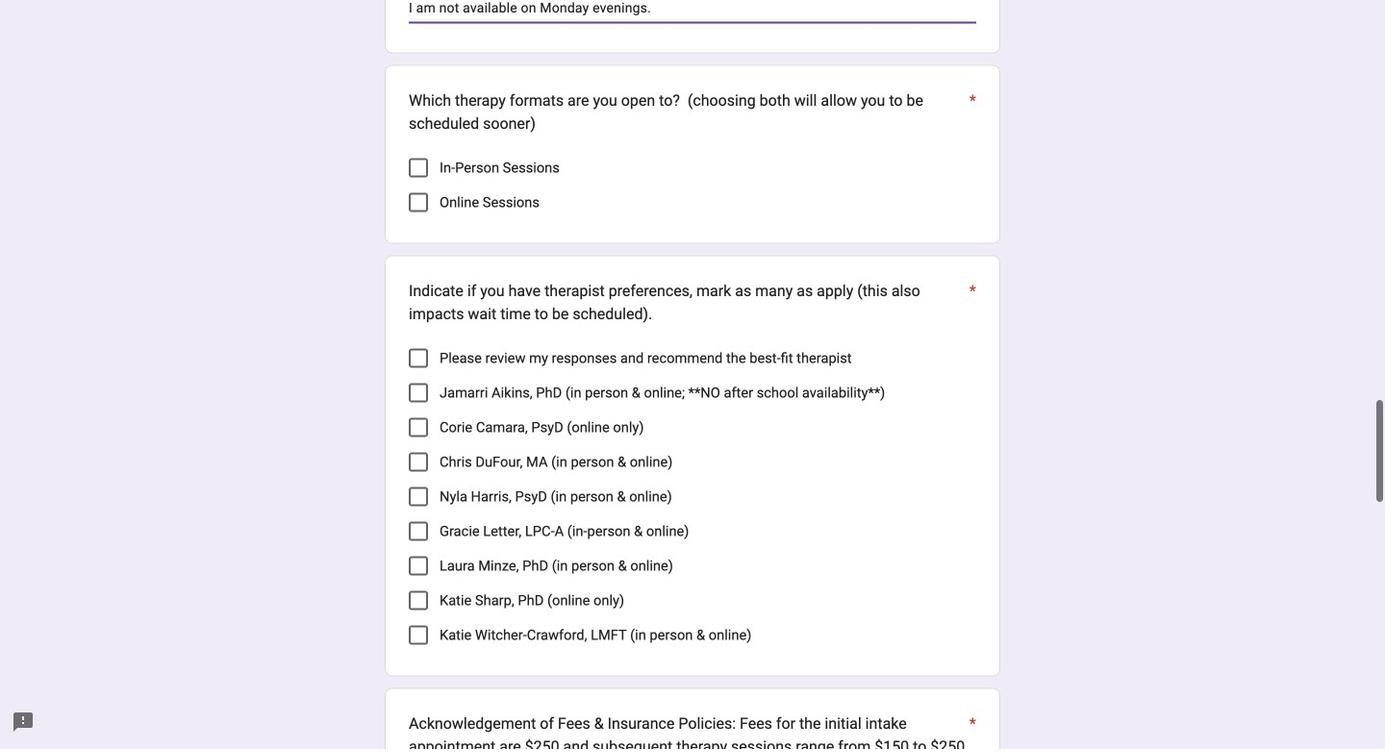 Task type: locate. For each thing, give the bounding box(es) containing it.
heading
[[409, 89, 976, 135], [409, 280, 976, 326], [409, 712, 976, 749]]

1 vertical spatial heading
[[409, 280, 976, 326]]

2 heading from the top
[[409, 280, 976, 326]]

heading for in-person sessions "checkbox" at left
[[409, 89, 976, 135]]

In-Person Sessions checkbox
[[409, 158, 428, 178]]

Laura Minze, PhD (in person & online) checkbox
[[409, 557, 428, 576]]

3 heading from the top
[[409, 712, 976, 749]]

Please review my responses and recommend the best-fit therapist checkbox
[[409, 349, 428, 368]]

Online Sessions checkbox
[[409, 193, 428, 212]]

2 list from the top
[[409, 341, 976, 653]]

list for required question element corresponding to please review my responses and recommend the best-fit therapist checkbox
[[409, 341, 976, 653]]

Katie Witcher-Crawford, LMFT (in person & online) checkbox
[[409, 626, 428, 645]]

Your answer text field
[[409, 0, 976, 22]]

1 vertical spatial required question element
[[966, 280, 976, 326]]

heading for please review my responses and recommend the best-fit therapist checkbox
[[409, 280, 976, 326]]

2 vertical spatial required question element
[[966, 712, 976, 749]]

2 required question element from the top
[[966, 280, 976, 326]]

jamarri aikins, phd (in person & online; **no after school availability**) image
[[411, 385, 426, 401]]

2 vertical spatial heading
[[409, 712, 976, 749]]

1 vertical spatial list
[[409, 341, 976, 653]]

0 vertical spatial heading
[[409, 89, 976, 135]]

katie sharp, phd (online only) image
[[411, 593, 426, 609]]

required question element for please review my responses and recommend the best-fit therapist checkbox
[[966, 280, 976, 326]]

0 vertical spatial required question element
[[966, 89, 976, 135]]

1 heading from the top
[[409, 89, 976, 135]]

1 required question element from the top
[[966, 89, 976, 135]]

corie camara, psyd (online only) image
[[411, 420, 426, 435]]

0 vertical spatial list
[[409, 151, 976, 220]]

required question element
[[966, 89, 976, 135], [966, 280, 976, 326], [966, 712, 976, 749]]

Gracie Letter, LPC-A (in-person & online) checkbox
[[409, 522, 428, 541]]

1 list from the top
[[409, 151, 976, 220]]

nyla harris, psyd (in person & online) image
[[411, 489, 426, 505]]

list
[[409, 151, 976, 220], [409, 341, 976, 653]]



Task type: vqa. For each thing, say whether or not it's contained in the screenshot.
CORIE CAMARA, PSYD (ONLINE ONLY) icon
yes



Task type: describe. For each thing, give the bounding box(es) containing it.
3 required question element from the top
[[966, 712, 976, 749]]

gracie letter, lpc-a (in-person & online) image
[[411, 524, 426, 539]]

report a problem to google image
[[12, 711, 35, 734]]

chris dufour, ma (in person & online) image
[[411, 455, 426, 470]]

Jamarri Aikins, PhD (in person & online; **NO after school availability**) checkbox
[[409, 384, 428, 403]]

Katie Sharp, PhD (online only) checkbox
[[409, 591, 428, 611]]

online sessions image
[[411, 195, 426, 210]]

in-person sessions image
[[411, 160, 426, 176]]

list for required question element corresponding to in-person sessions "checkbox" at left
[[409, 151, 976, 220]]

please review my responses and recommend the best-fit therapist image
[[411, 351, 426, 366]]

Nyla Harris, PsyD (in person & online) checkbox
[[409, 487, 428, 507]]

laura minze, phd (in person & online) image
[[411, 559, 426, 574]]

katie witcher-crawford, lmft (in person & online) image
[[411, 628, 426, 643]]

Chris DuFour, MA (in person & online) checkbox
[[409, 453, 428, 472]]

Corie Camara, PsyD (online only) checkbox
[[409, 418, 428, 437]]

required question element for in-person sessions "checkbox" at left
[[966, 89, 976, 135]]



